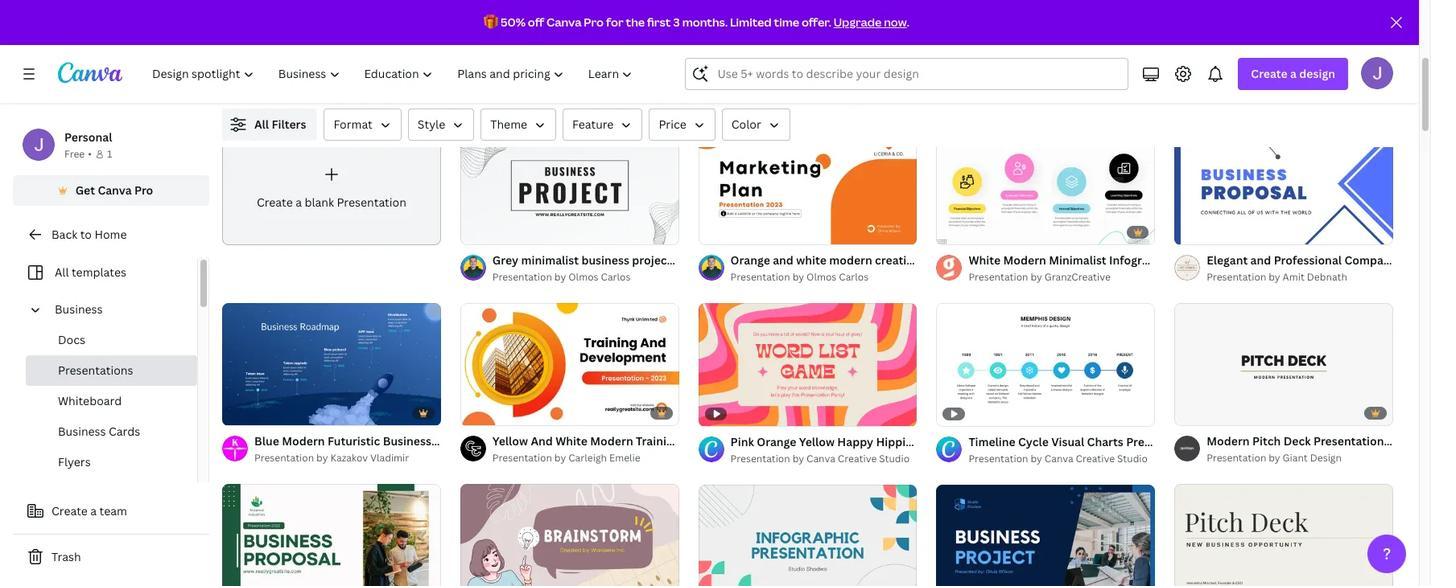 Task type: locate. For each thing, give the bounding box(es) containing it.
0 horizontal spatial pro
[[134, 183, 153, 198]]

0 horizontal spatial carlos
[[601, 271, 631, 284]]

modern inside modern pitch deck presentation templat presentation by giant design
[[1207, 434, 1250, 449]]

all filters button
[[222, 109, 317, 141]]

get canva pro button
[[13, 175, 209, 206]]

create left the blank
[[257, 195, 293, 210]]

and right elegant
[[1250, 253, 1271, 268]]

vladimir
[[370, 452, 409, 465]]

2 and from the left
[[1250, 253, 1271, 268]]

white down "10"
[[969, 253, 1001, 268]]

1 horizontal spatial creative
[[1076, 452, 1115, 466]]

a
[[1290, 66, 1297, 81], [296, 195, 302, 210], [90, 504, 97, 519]]

10
[[969, 226, 980, 238]]

presentation by olmos carlos link down white at the right of the page
[[730, 270, 917, 286]]

white modern minimalist infographic collection presentation link
[[969, 252, 1304, 270]]

olmos down white at the right of the page
[[806, 271, 837, 284]]

business up vladimir
[[383, 434, 431, 449]]

by left kazakov
[[316, 452, 328, 465]]

1 horizontal spatial presentation by olmos carlos link
[[730, 270, 917, 286]]

a inside dropdown button
[[1290, 66, 1297, 81]]

olmos down business
[[568, 271, 598, 284]]

whiteboard link
[[26, 386, 197, 417]]

create a blank presentation link
[[222, 122, 441, 245]]

studio
[[879, 452, 910, 466], [1117, 452, 1148, 466]]

studio for modern
[[879, 452, 910, 466]]

pro inside button
[[134, 183, 153, 198]]

of for white modern minimalist infographic collection presentation
[[955, 226, 967, 238]]

1 horizontal spatial a
[[296, 195, 302, 210]]

Search search field
[[717, 59, 1118, 89]]

create left design at right top
[[1251, 66, 1288, 81]]

professional
[[1274, 253, 1342, 268]]

months.
[[682, 14, 728, 30]]

0 vertical spatial pro
[[584, 14, 604, 30]]

white inside yellow and white modern training and development presentation presentation by carleigh emelie
[[555, 434, 587, 449]]

0 horizontal spatial all
[[55, 265, 69, 280]]

canva right get
[[98, 183, 132, 198]]

of left 15
[[479, 408, 490, 419]]

2 presentation by canva creative studio from the left
[[969, 452, 1148, 466]]

templates down back to home
[[72, 265, 126, 280]]

1 left "10"
[[948, 226, 952, 238]]

0 vertical spatial create
[[1251, 66, 1288, 81]]

carlos down modern
[[839, 271, 869, 284]]

grey minimalist business project presentation image
[[460, 122, 679, 245]]

and
[[531, 434, 553, 449], [682, 434, 705, 449]]

create inside dropdown button
[[1251, 66, 1288, 81]]

1 carlos from the left
[[601, 271, 631, 284]]

create for create a team
[[52, 504, 88, 519]]

pro
[[584, 14, 604, 30], [134, 183, 153, 198]]

and inside orange and white modern creative marketing plan presentation presentation by olmos carlos
[[773, 253, 793, 268]]

1 vertical spatial a
[[296, 195, 302, 210]]

1 horizontal spatial olmos
[[806, 271, 837, 284]]

1 horizontal spatial all
[[254, 117, 269, 132]]

2 studio from the left
[[1117, 452, 1148, 466]]

canva up blue dark professional geometric business project presentation image
[[1045, 452, 1073, 466]]

giant
[[1283, 452, 1308, 466]]

back
[[52, 227, 77, 242]]

2 vertical spatial a
[[90, 504, 97, 519]]

1 horizontal spatial studio
[[1117, 452, 1148, 466]]

1 horizontal spatial create
[[257, 195, 293, 210]]

templates
[[260, 85, 314, 101], [72, 265, 126, 280]]

business for business
[[55, 302, 103, 317]]

2 presentation by canva creative studio link from the left
[[969, 452, 1155, 468]]

orange and white modern creative marketing plan presentation link
[[730, 252, 1077, 270]]

orange and white modern creative marketing plan presentation presentation by olmos carlos
[[730, 253, 1077, 284]]

jacob simon image
[[1361, 57, 1393, 89]]

and inside elegant and professional company busine presentation by amit debnath
[[1250, 253, 1271, 268]]

orange and white modern creative marketing plan presentation image
[[698, 122, 917, 245]]

0 horizontal spatial templates
[[72, 265, 126, 280]]

0 horizontal spatial and
[[531, 434, 553, 449]]

0 vertical spatial all
[[254, 117, 269, 132]]

🎁
[[484, 14, 498, 30]]

0 horizontal spatial and
[[773, 253, 793, 268]]

1 presentation by canva creative studio from the left
[[730, 452, 910, 466]]

blue modern futuristic business roadmap link
[[254, 433, 486, 451]]

by inside blue modern futuristic business roadmap presentation by kazakov vladimir
[[316, 452, 328, 465]]

carlos
[[601, 271, 631, 284], [839, 271, 869, 284]]

1 vertical spatial white
[[555, 434, 587, 449]]

2 carlos from the left
[[839, 271, 869, 284]]

templates up filters
[[260, 85, 314, 101]]

0 horizontal spatial presentation by canva creative studio link
[[730, 452, 917, 468]]

cards
[[109, 424, 140, 439]]

white up presentation by carleigh emelie link
[[555, 434, 587, 449]]

beige brown pastel  playful manhwa illustration brainstorm presentation image
[[460, 485, 679, 587]]

whiteboard
[[58, 394, 122, 409]]

create
[[1251, 66, 1288, 81], [257, 195, 293, 210], [52, 504, 88, 519]]

for
[[606, 14, 623, 30]]

1 of 10 link
[[936, 122, 1155, 245]]

0 horizontal spatial presentation by canva creative studio
[[730, 452, 910, 466]]

theme
[[490, 117, 527, 132]]

and left white at the right of the page
[[773, 253, 793, 268]]

a left team
[[90, 504, 97, 519]]

2 horizontal spatial create
[[1251, 66, 1288, 81]]

17,806
[[222, 85, 257, 101]]

2 olmos from the left
[[806, 271, 837, 284]]

all filters
[[254, 117, 306, 132]]

modern right blue
[[282, 434, 325, 449]]

1 and from the left
[[773, 253, 793, 268]]

business link
[[48, 295, 188, 325]]

modern inside yellow and white modern training and development presentation presentation by carleigh emelie
[[590, 434, 633, 449]]

create inside button
[[52, 504, 88, 519]]

1 right the •
[[107, 147, 112, 161]]

business up docs
[[55, 302, 103, 317]]

colorful modern business infographic presentation image
[[698, 485, 917, 587]]

modern inside white modern minimalist infographic collection presentation presentation by granzcreative
[[1003, 253, 1046, 268]]

1 horizontal spatial carlos
[[839, 271, 869, 284]]

feature button
[[563, 109, 643, 141]]

2 presentation by olmos carlos link from the left
[[730, 270, 917, 286]]

of left "10"
[[955, 226, 967, 238]]

1 horizontal spatial white
[[969, 253, 1001, 268]]

business cards link
[[26, 417, 197, 447]]

1 vertical spatial create
[[257, 195, 293, 210]]

first
[[647, 14, 671, 30]]

all left filters
[[254, 117, 269, 132]]

by left amit
[[1269, 271, 1280, 284]]

canva right off
[[547, 14, 582, 30]]

None search field
[[685, 58, 1129, 90]]

canva inside button
[[98, 183, 132, 198]]

by left granzcreative
[[1031, 271, 1042, 284]]

0 horizontal spatial create
[[52, 504, 88, 519]]

presentation by canva creative studio link for minimalist
[[969, 452, 1155, 468]]

0 horizontal spatial creative
[[838, 452, 877, 466]]

and right the yellow
[[531, 434, 553, 449]]

1 presentation by canva creative studio link from the left
[[730, 452, 917, 468]]

plan
[[980, 253, 1004, 268]]

1 and from the left
[[531, 434, 553, 449]]

1 for 1
[[107, 147, 112, 161]]

1 olmos from the left
[[568, 271, 598, 284]]

create a design
[[1251, 66, 1335, 81]]

presentation by canva creative studio up blue dark professional geometric business project presentation image
[[969, 452, 1148, 466]]

1 presentation by olmos carlos link from the left
[[492, 270, 679, 286]]

carlos down grey minimalist business project presentation link
[[601, 271, 631, 284]]

3
[[673, 14, 680, 30]]

modern up presentation by granzcreative link
[[1003, 253, 1046, 268]]

1 left "14"
[[471, 227, 476, 238]]

of left "14"
[[479, 227, 490, 238]]

create a team
[[52, 504, 127, 519]]

modern left pitch
[[1207, 434, 1250, 449]]

0 horizontal spatial studio
[[879, 452, 910, 466]]

filters
[[272, 117, 306, 132]]

1 horizontal spatial presentation by canva creative studio link
[[969, 452, 1155, 468]]

grey minimalist business project presentation presentation by olmos carlos
[[492, 253, 745, 284]]

white modern minimalist infographic collection presentation presentation by granzcreative
[[969, 253, 1304, 284]]

pro up back to home link
[[134, 183, 153, 198]]

minimalist
[[1049, 253, 1106, 268]]

pro left for
[[584, 14, 604, 30]]

grey
[[492, 253, 518, 268]]

presentation by carleigh emelie link
[[492, 451, 679, 467]]

a left design at right top
[[1290, 66, 1297, 81]]

and right training
[[682, 434, 705, 449]]

company
[[1344, 253, 1397, 268]]

modern
[[1003, 253, 1046, 268], [282, 434, 325, 449], [590, 434, 633, 449], [1207, 434, 1250, 449]]

2 vertical spatial create
[[52, 504, 88, 519]]

presentation by olmos carlos link
[[492, 270, 679, 286], [730, 270, 917, 286]]

upgrade now button
[[834, 14, 907, 30]]

0 vertical spatial white
[[969, 253, 1001, 268]]

1 vertical spatial all
[[55, 265, 69, 280]]

presentation by canva creative studio for white
[[730, 452, 910, 466]]

business up flyers
[[58, 424, 106, 439]]

elegant
[[1207, 253, 1248, 268]]

modern up emelie
[[590, 434, 633, 449]]

presentation by canva creative studio link up colorful modern business infographic presentation image
[[730, 452, 917, 468]]

1 horizontal spatial templates
[[260, 85, 314, 101]]

create left team
[[52, 504, 88, 519]]

1 vertical spatial pro
[[134, 183, 153, 198]]

elegant and professional company busine presentation by amit debnath
[[1207, 253, 1431, 284]]

upgrade
[[834, 14, 882, 30]]

all down back
[[55, 265, 69, 280]]

presentation by canva creative studio link for white
[[730, 452, 917, 468]]

0 vertical spatial templates
[[260, 85, 314, 101]]

by down pitch
[[1269, 452, 1280, 466]]

by down minimalist
[[554, 271, 566, 284]]

a inside button
[[90, 504, 97, 519]]

0 horizontal spatial presentation by olmos carlos link
[[492, 270, 679, 286]]

0 horizontal spatial olmos
[[568, 271, 598, 284]]

presentation by olmos carlos link down business
[[492, 270, 679, 286]]

14
[[493, 227, 503, 238]]

by
[[554, 271, 566, 284], [792, 271, 804, 284], [1031, 271, 1042, 284], [1269, 271, 1280, 284], [316, 452, 328, 465], [554, 452, 566, 466], [1269, 452, 1280, 466], [792, 452, 804, 466], [1031, 452, 1042, 466]]

presentation by canva creative studio link up blue dark professional geometric business project presentation image
[[969, 452, 1155, 468]]

2 horizontal spatial a
[[1290, 66, 1297, 81]]

1 vertical spatial templates
[[72, 265, 126, 280]]

all inside button
[[254, 117, 269, 132]]

design
[[1310, 452, 1342, 466]]

presentation by canva creative studio down the development
[[730, 452, 910, 466]]

by up blue dark professional geometric business project presentation image
[[1031, 452, 1042, 466]]

1 horizontal spatial and
[[1250, 253, 1271, 268]]

1 horizontal spatial presentation by canva creative studio
[[969, 452, 1148, 466]]

by up colorful modern business infographic presentation image
[[792, 452, 804, 466]]

presentation inside blue modern futuristic business roadmap presentation by kazakov vladimir
[[254, 452, 314, 465]]

1 creative from the left
[[838, 452, 877, 466]]

0 horizontal spatial a
[[90, 504, 97, 519]]

0 horizontal spatial white
[[555, 434, 587, 449]]

all for all templates
[[55, 265, 69, 280]]

business inside blue modern futuristic business roadmap presentation by kazakov vladimir
[[383, 434, 431, 449]]

1 left 15
[[471, 408, 476, 419]]

2 creative from the left
[[1076, 452, 1115, 466]]

.
[[907, 14, 909, 30]]

0 vertical spatial a
[[1290, 66, 1297, 81]]

by inside elegant and professional company busine presentation by amit debnath
[[1269, 271, 1280, 284]]

🎁 50% off canva pro for the first 3 months. limited time offer. upgrade now .
[[484, 14, 909, 30]]

1 studio from the left
[[879, 452, 910, 466]]

a left the blank
[[296, 195, 302, 210]]

1 horizontal spatial and
[[682, 434, 705, 449]]

presentation by canva creative studio link
[[730, 452, 917, 468], [969, 452, 1155, 468]]

busine
[[1400, 253, 1431, 268]]

get canva pro
[[75, 183, 153, 198]]

by down white at the right of the page
[[792, 271, 804, 284]]

blue modern futuristic business roadmap image
[[222, 303, 441, 426]]

carleigh
[[568, 452, 607, 466]]

and for orange
[[773, 253, 793, 268]]

by left carleigh
[[554, 452, 566, 466]]

feature
[[572, 117, 614, 132]]



Task type: vqa. For each thing, say whether or not it's contained in the screenshot.
"
no



Task type: describe. For each thing, give the bounding box(es) containing it.
to
[[80, 227, 92, 242]]

team
[[99, 504, 127, 519]]

style
[[418, 117, 445, 132]]

business cards
[[58, 424, 140, 439]]

presentation inside grey minimalist business project presentation presentation by olmos carlos
[[492, 271, 552, 284]]

yellow and white modern training and development presentation image
[[460, 303, 679, 426]]

creative for infographic
[[1076, 452, 1115, 466]]

top level navigation element
[[142, 58, 647, 90]]

debnath
[[1307, 271, 1347, 284]]

offer.
[[802, 14, 831, 30]]

limited
[[730, 14, 772, 30]]

cream neutral minimalist new business pitch deck presentation image
[[1174, 485, 1393, 587]]

by inside white modern minimalist infographic collection presentation presentation by granzcreative
[[1031, 271, 1042, 284]]

create a blank presentation
[[257, 195, 406, 210]]

get
[[75, 183, 95, 198]]

1 for 1 of 15
[[471, 408, 476, 419]]

style button
[[408, 109, 474, 141]]

deck
[[1283, 434, 1311, 449]]

2 and from the left
[[682, 434, 705, 449]]

flyers link
[[26, 447, 197, 478]]

personal
[[64, 130, 112, 145]]

flyers
[[58, 455, 91, 470]]

modern pitch deck presentation templat link
[[1207, 433, 1431, 451]]

of for yellow and white modern training and development presentation
[[479, 408, 490, 419]]

a for design
[[1290, 66, 1297, 81]]

elegant and professional company business proposal presentation image
[[1174, 122, 1393, 245]]

presentation by olmos carlos link for white
[[730, 270, 917, 286]]

create a blank presentation element
[[222, 122, 441, 245]]

create a team button
[[13, 496, 209, 528]]

1 for 1 of 10
[[948, 226, 952, 238]]

modern
[[829, 253, 872, 268]]

studio for infographic
[[1117, 452, 1148, 466]]

grey minimalist business project presentation link
[[492, 252, 745, 270]]

blue dark professional geometric business project presentation image
[[936, 485, 1155, 587]]

olmos inside orange and white modern creative marketing plan presentation presentation by olmos carlos
[[806, 271, 837, 284]]

create for create a blank presentation
[[257, 195, 293, 210]]

templates for 17,806 templates
[[260, 85, 314, 101]]

presentation inside elegant and professional company busine presentation by amit debnath
[[1207, 271, 1266, 284]]

all templates link
[[23, 258, 188, 288]]

emelie
[[609, 452, 640, 466]]

1 of 10
[[948, 226, 980, 238]]

•
[[88, 147, 92, 161]]

15
[[493, 408, 503, 419]]

collection
[[1175, 253, 1231, 268]]

yellow and white modern training and development presentation link
[[492, 433, 855, 451]]

1 of 15
[[471, 408, 503, 419]]

white
[[796, 253, 826, 268]]

17,806 templates
[[222, 85, 314, 101]]

and for elegant
[[1250, 253, 1271, 268]]

1 for 1 of 14
[[471, 227, 476, 238]]

green minimalist professional business proposal presentation image
[[222, 484, 441, 587]]

templates for all templates
[[72, 265, 126, 280]]

all for all filters
[[254, 117, 269, 132]]

the
[[626, 14, 645, 30]]

by inside grey minimalist business project presentation presentation by olmos carlos
[[554, 271, 566, 284]]

presentation by canva creative studio for minimalist
[[969, 452, 1148, 466]]

docs link
[[26, 325, 197, 356]]

all templates
[[55, 265, 126, 280]]

trash link
[[13, 542, 209, 574]]

blue modern futuristic business roadmap presentation by kazakov vladimir
[[254, 434, 486, 465]]

free •
[[64, 147, 92, 161]]

presentation by kazakov vladimir link
[[254, 451, 441, 467]]

now
[[884, 14, 907, 30]]

roadmap
[[434, 434, 486, 449]]

carlos inside orange and white modern creative marketing plan presentation presentation by olmos carlos
[[839, 271, 869, 284]]

white modern minimalist infographic collection presentation image
[[936, 122, 1155, 245]]

modern inside blue modern futuristic business roadmap presentation by kazakov vladimir
[[282, 434, 325, 449]]

color button
[[722, 109, 790, 141]]

creative for modern
[[838, 452, 877, 466]]

create for create a design
[[1251, 66, 1288, 81]]

creative
[[875, 253, 919, 268]]

off
[[528, 14, 544, 30]]

yellow and white modern training and development presentation presentation by carleigh emelie
[[492, 434, 855, 466]]

create a design button
[[1238, 58, 1348, 90]]

modern pitch deck presentation template image
[[1174, 303, 1393, 426]]

presentation by olmos carlos link for business
[[492, 270, 679, 286]]

design
[[1299, 66, 1335, 81]]

yellow
[[492, 434, 528, 449]]

blue
[[254, 434, 279, 449]]

back to home
[[52, 227, 127, 242]]

kazakov
[[330, 452, 368, 465]]

a for blank
[[296, 195, 302, 210]]

trash
[[52, 550, 81, 565]]

granzcreative
[[1045, 271, 1111, 284]]

1 of 14
[[471, 227, 503, 238]]

by inside orange and white modern creative marketing plan presentation presentation by olmos carlos
[[792, 271, 804, 284]]

theme button
[[481, 109, 556, 141]]

price button
[[649, 109, 715, 141]]

carlos inside grey minimalist business project presentation presentation by olmos carlos
[[601, 271, 631, 284]]

docs
[[58, 332, 85, 348]]

format button
[[324, 109, 402, 141]]

olmos inside grey minimalist business project presentation presentation by olmos carlos
[[568, 271, 598, 284]]

presentations
[[58, 363, 133, 378]]

back to home link
[[13, 219, 209, 251]]

color
[[731, 117, 761, 132]]

1 of 14 link
[[460, 122, 679, 246]]

1 horizontal spatial pro
[[584, 14, 604, 30]]

by inside yellow and white modern training and development presentation presentation by carleigh emelie
[[554, 452, 566, 466]]

project
[[632, 253, 672, 268]]

templat
[[1387, 434, 1431, 449]]

marketing
[[922, 253, 977, 268]]

business for business cards
[[58, 424, 106, 439]]

canva up colorful modern business infographic presentation image
[[806, 452, 835, 466]]

by inside modern pitch deck presentation templat presentation by giant design
[[1269, 452, 1280, 466]]

minimalist
[[521, 253, 579, 268]]

presentation by giant design link
[[1207, 451, 1393, 467]]

business
[[581, 253, 629, 268]]

development
[[707, 434, 782, 449]]

presentation
[[674, 253, 745, 268]]

a for team
[[90, 504, 97, 519]]

white inside white modern minimalist infographic collection presentation presentation by granzcreative
[[969, 253, 1001, 268]]

free
[[64, 147, 85, 161]]



